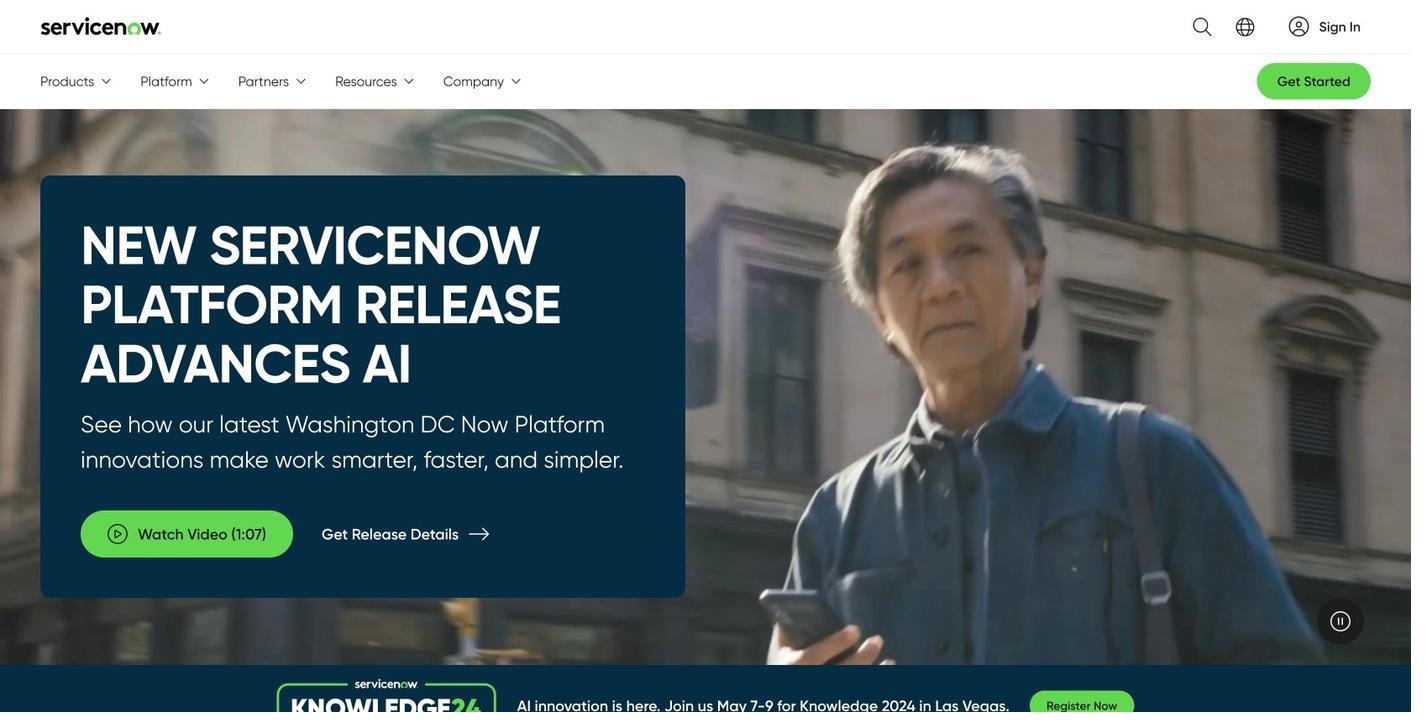 Task type: locate. For each thing, give the bounding box(es) containing it.
arc image
[[1289, 16, 1309, 36]]



Task type: vqa. For each thing, say whether or not it's contained in the screenshot.
ServiceNow image
yes



Task type: describe. For each thing, give the bounding box(es) containing it.
pause ambient video image
[[1331, 612, 1351, 632]]

servicenow image
[[40, 17, 161, 35]]

search image
[[1183, 8, 1212, 46]]

pause ambient video element
[[1317, 598, 1364, 645]]



